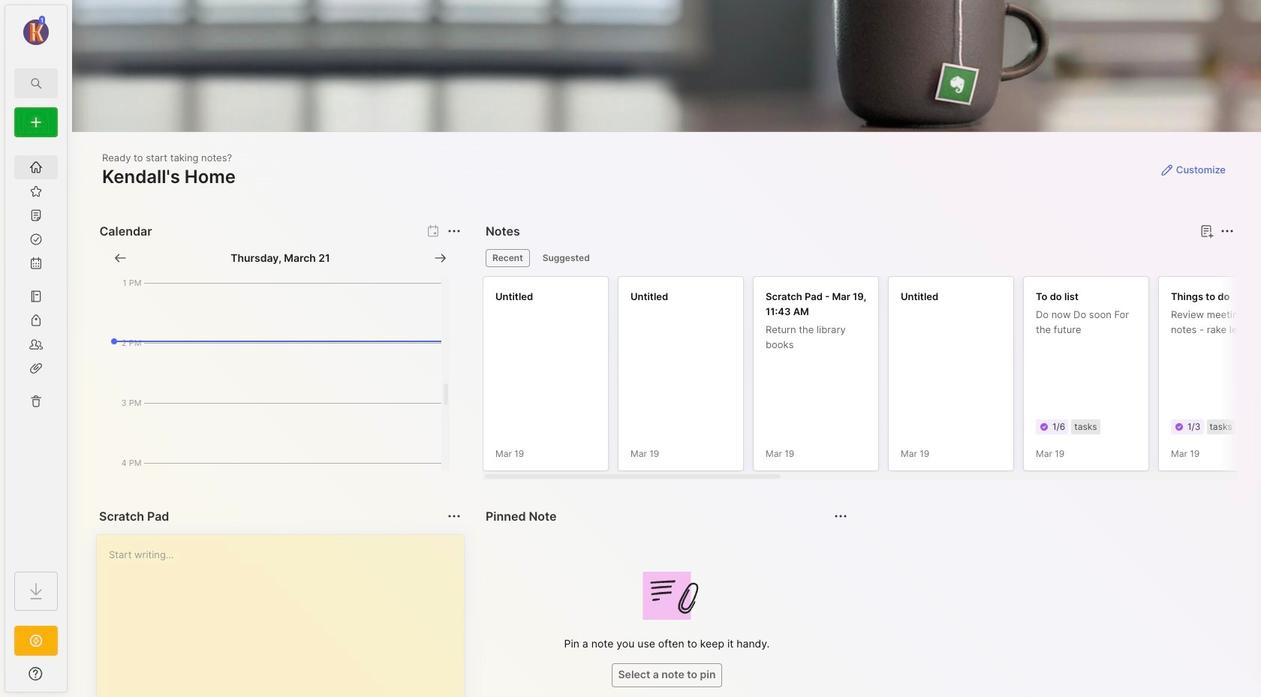 Task type: vqa. For each thing, say whether or not it's contained in the screenshot.
TAB to the left
yes



Task type: describe. For each thing, give the bounding box(es) containing it.
Choose date to view field
[[231, 251, 330, 266]]

tree inside main element
[[5, 146, 67, 559]]

edit search image
[[27, 74, 45, 92]]

Start writing… text field
[[109, 535, 463, 697]]

click to expand image
[[66, 670, 77, 688]]



Task type: locate. For each thing, give the bounding box(es) containing it.
Account field
[[5, 14, 67, 47]]

2 tab from the left
[[536, 249, 597, 267]]

row group
[[483, 276, 1261, 480]]

upgrade image
[[27, 632, 45, 650]]

more actions image
[[1218, 222, 1236, 240]]

tab list
[[486, 249, 1232, 267]]

More actions field
[[444, 221, 465, 242], [1217, 221, 1238, 242], [444, 506, 465, 527], [830, 506, 851, 527]]

WHAT'S NEW field
[[5, 662, 67, 686]]

0 horizontal spatial tab
[[486, 249, 530, 267]]

tree
[[5, 146, 67, 559]]

main element
[[0, 0, 72, 697]]

home image
[[29, 160, 44, 175]]

tab
[[486, 249, 530, 267], [536, 249, 597, 267]]

more actions image
[[445, 222, 463, 240], [445, 507, 463, 525], [832, 507, 850, 525]]

1 horizontal spatial tab
[[536, 249, 597, 267]]

1 tab from the left
[[486, 249, 530, 267]]



